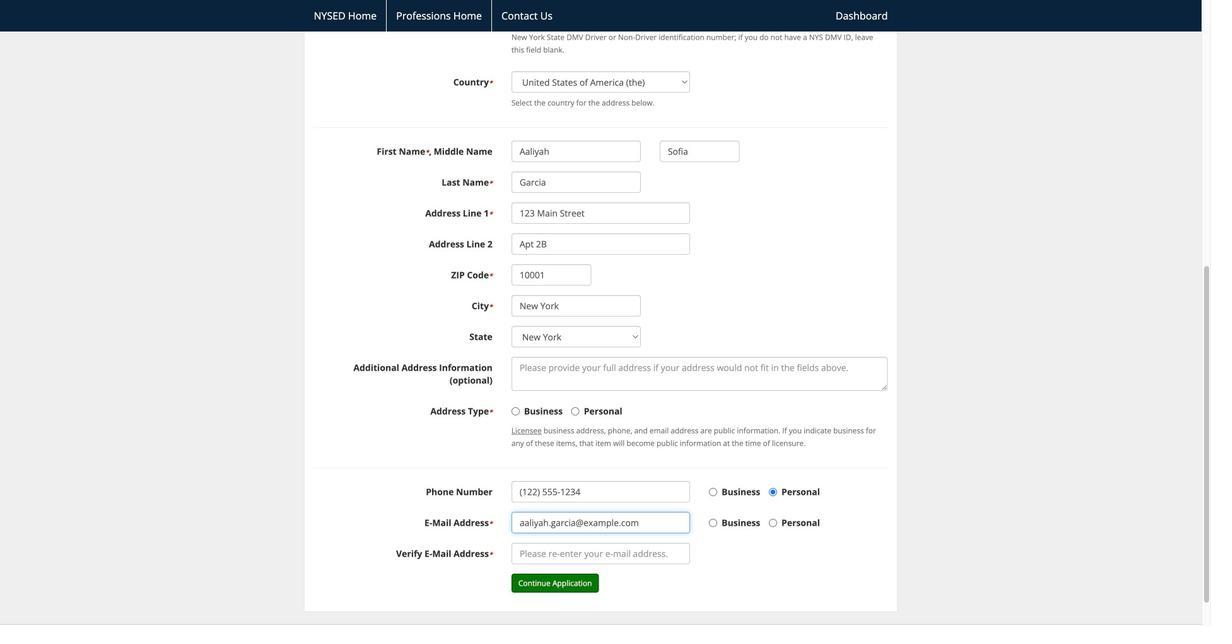 Task type: describe. For each thing, give the bounding box(es) containing it.
Email text field
[[512, 512, 690, 534]]

Please provide your full address if your address would not fit in the fields above. text field
[[512, 357, 888, 391]]

Address Line 2 text field
[[512, 234, 690, 255]]

Please re-enter your e-mail address. text field
[[512, 543, 690, 565]]

Last Name text field
[[512, 172, 641, 193]]

First Name text field
[[512, 141, 641, 162]]



Task type: vqa. For each thing, say whether or not it's contained in the screenshot.
the First Name text field
yes



Task type: locate. For each thing, give the bounding box(es) containing it.
None submit
[[512, 574, 599, 593]]

Enter phone number (optional) text field
[[512, 481, 690, 503]]

Middle Name text field
[[660, 141, 740, 162]]

ID text field
[[512, 6, 641, 27]]

None radio
[[512, 408, 520, 416], [571, 408, 580, 416], [709, 488, 717, 497], [709, 519, 717, 528], [512, 408, 520, 416], [571, 408, 580, 416], [709, 488, 717, 497], [709, 519, 717, 528]]

ZIP Code text field
[[512, 264, 591, 286]]

Address Line 1 text field
[[512, 203, 690, 224]]

None radio
[[769, 488, 777, 497], [769, 519, 777, 528], [769, 488, 777, 497], [769, 519, 777, 528]]

City text field
[[512, 295, 641, 317]]



